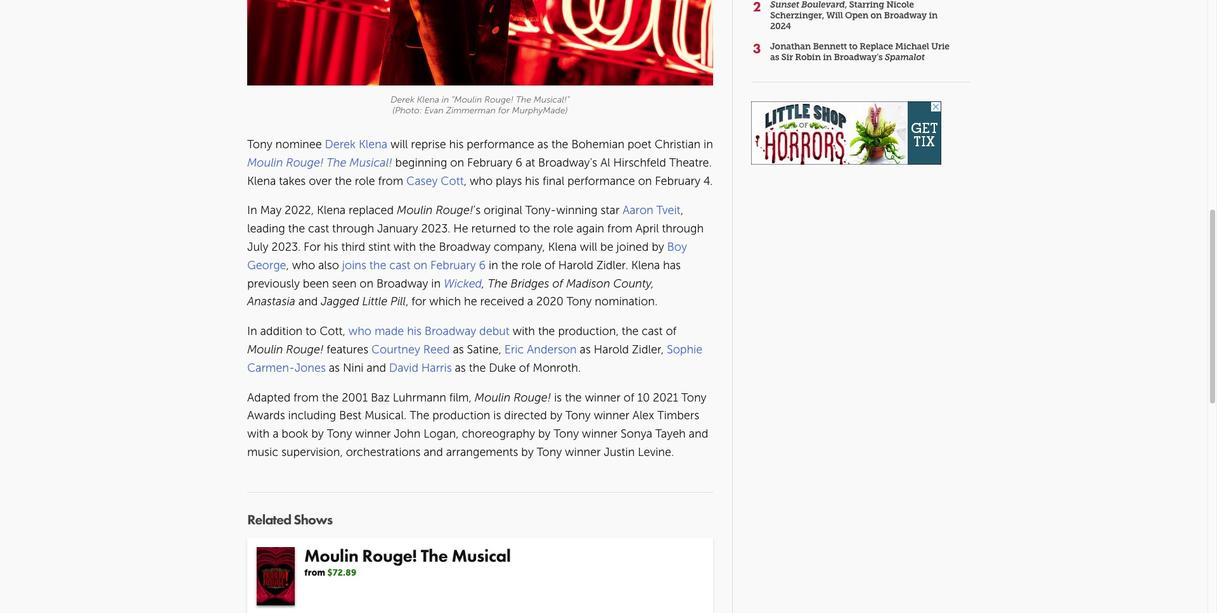 Task type: locate. For each thing, give the bounding box(es) containing it.
winning
[[556, 204, 598, 218]]

who made his broadway debut link
[[348, 325, 510, 339]]

satine,
[[467, 343, 501, 357]]

klena inside tony nominee derek klena will reprise his performance as the bohemian poet christian in moulin rouge! the musical!
[[359, 138, 387, 151]]

on up the cott on the left top of the page
[[450, 156, 464, 170]]

tveit
[[656, 204, 681, 218]]

as down murphymade)
[[537, 138, 548, 151]]

to left cott,
[[306, 325, 317, 339]]

jones
[[295, 361, 326, 375]]

as left nini
[[329, 361, 340, 375]]

a
[[273, 427, 279, 441]]

rouge! inside in addition to cott, who made his broadway debut with the production, the cast of moulin rouge! features courtney reed as satine, eric anderson as harold zidler,
[[286, 343, 324, 357]]

klena inside derek klena in "moulin rouge! the musical!" (photo: evan zimmerman for murphymade)
[[417, 95, 439, 105]]

0 vertical spatial for
[[498, 105, 510, 116]]

his inside tony nominee derek klena will reprise his performance as the bohemian poet christian in moulin rouge! the musical!
[[449, 138, 464, 151]]

related shows
[[247, 511, 332, 529]]

role inside beginning on february 6 at broadway's al hirschfeld theatre. klena takes over the role from
[[355, 174, 375, 188]]

2 horizontal spatial to
[[849, 41, 858, 52]]

of inside is the winner of 10 2021 tony awards including best musical. the production is directed by tony winner alex timbers with a book by tony winner john logan, choreography by tony winner sonya tayeh and music supervision, orchestrations and arrangements by tony winner justin levine.
[[624, 391, 634, 405]]

moulin down duke
[[475, 391, 510, 405]]

broadway's inside beginning on february 6 at broadway's al hirschfeld theatre. klena takes over the role from
[[538, 156, 597, 170]]

on up little
[[360, 277, 373, 291]]

klena up musical!
[[359, 138, 387, 151]]

1 horizontal spatial with
[[394, 240, 416, 254]]

sophie carmen-jones
[[247, 343, 703, 375]]

1 vertical spatial will
[[580, 240, 597, 254]]

broadway's
[[834, 52, 883, 62], [538, 156, 597, 170]]

to for broadway's
[[849, 41, 858, 52]]

broadway inside in addition to cott, who made his broadway debut with the production, the cast of moulin rouge! features courtney reed as satine, eric anderson as harold zidler,
[[425, 325, 476, 339]]

6 inside beginning on february 6 at broadway's al hirschfeld theatre. klena takes over the role from
[[516, 156, 522, 170]]

derek inside derek klena in "moulin rouge! the musical!" (photo: evan zimmerman for murphymade)
[[391, 95, 415, 105]]

who down tony nominee derek klena will reprise his performance as the bohemian poet christian in moulin rouge! the musical!
[[470, 174, 493, 188]]

starring
[[849, 0, 884, 10]]

broadway up michael on the right top
[[884, 10, 927, 21]]

0 vertical spatial will
[[391, 138, 408, 151]]

replace
[[860, 41, 893, 52]]

2 horizontal spatial cast
[[642, 325, 663, 339]]

and down logan,
[[424, 446, 443, 460]]

1 vertical spatial in
[[247, 325, 257, 339]]

on right 'open'
[[870, 10, 882, 21]]

derek inside tony nominee derek klena will reprise his performance as the bohemian poet christian in moulin rouge! the musical!
[[325, 138, 356, 151]]

0 vertical spatial is
[[554, 391, 562, 405]]

addition
[[260, 325, 303, 339]]

1 horizontal spatial will
[[580, 240, 597, 254]]

al
[[600, 156, 610, 170]]

klena left "moulin
[[417, 95, 439, 105]]

is
[[554, 391, 562, 405], [493, 409, 501, 423]]

1 vertical spatial with
[[513, 325, 535, 339]]

1 horizontal spatial for
[[498, 105, 510, 116]]

0 horizontal spatial who
[[292, 258, 315, 272]]

is up "choreography" at the left of the page
[[493, 409, 501, 423]]

to inside in addition to cott, who made his broadway debut with the production, the cast of moulin rouge! features courtney reed as satine, eric anderson as harold zidler,
[[306, 325, 317, 339]]

winner up orchestrations
[[355, 427, 391, 441]]

, inside , leading the cast through january 2023. he returned to the role again from april through july 2023. for his third stint with the broadway company, klena will be joined by
[[681, 204, 683, 218]]

who down for
[[292, 258, 315, 272]]

cast up for
[[308, 222, 329, 236]]

in left "moulin
[[442, 95, 449, 105]]

1 horizontal spatial broadway's
[[834, 52, 883, 62]]

third
[[341, 240, 365, 254]]

performance up beginning on february 6 at broadway's al hirschfeld theatre. klena takes over the role from at top
[[467, 138, 534, 151]]

beginning on february 6 at broadway's al hirschfeld theatre. klena takes over the role from
[[247, 156, 712, 188]]

of inside in the role of harold zidler. klena has previously been seen on broadway in
[[545, 258, 555, 272]]

made
[[375, 325, 404, 339]]

debut
[[479, 325, 510, 339]]

the up over
[[327, 156, 346, 170]]

from left $72.89
[[304, 568, 325, 579]]

his right reprise
[[449, 138, 464, 151]]

moulin rouge! the musical from $72.89
[[304, 545, 511, 579]]

klena up county, on the right of the page
[[631, 258, 660, 272]]

of for harold
[[545, 258, 555, 272]]

february inside beginning on february 6 at broadway's al hirschfeld theatre. klena takes over the role from
[[467, 156, 513, 170]]

musical.
[[365, 409, 407, 423]]

poet
[[628, 138, 652, 151]]

0 horizontal spatial will
[[391, 138, 408, 151]]

0 vertical spatial february
[[467, 156, 513, 170]]

, up in may 2022, klena replaced moulin rouge! 's original tony-winning star aaron tveit
[[464, 174, 467, 188]]

as
[[770, 52, 779, 62], [537, 138, 548, 151], [453, 343, 464, 357], [580, 343, 591, 357], [329, 361, 340, 375], [455, 361, 466, 375]]

, inside , starring nicole scherzinger, will open on broadway in 2024
[[845, 0, 847, 10]]

6
[[516, 156, 522, 170], [479, 258, 486, 272]]

1 horizontal spatial to
[[519, 222, 530, 236]]

cast up zidler,
[[642, 325, 663, 339]]

who inside in addition to cott, who made his broadway debut with the production, the cast of moulin rouge! features courtney reed as satine, eric anderson as harold zidler,
[[348, 325, 371, 339]]

cott
[[441, 174, 464, 188]]

role up bridges
[[521, 258, 541, 272]]

0 horizontal spatial through
[[332, 222, 374, 236]]

of up bridges
[[545, 258, 555, 272]]

from inside beginning on february 6 at broadway's al hirschfeld theatre. klena takes over the role from
[[378, 174, 403, 188]]

with inside , leading the cast through january 2023. he returned to the role again from april through july 2023. for his third stint with the broadway company, klena will be joined by
[[394, 240, 416, 254]]

1 horizontal spatial 2023.
[[421, 222, 450, 236]]

1 vertical spatial is
[[493, 409, 501, 423]]

1 in from the top
[[247, 204, 257, 218]]

0 vertical spatial who
[[470, 174, 493, 188]]

to inside jonathan bennett to replace michael urie as sir robin in broadway's
[[849, 41, 858, 52]]

of
[[545, 258, 555, 272], [552, 277, 563, 291], [666, 325, 677, 339], [519, 361, 530, 375], [624, 391, 634, 405]]

2023. left for
[[271, 240, 301, 254]]

role inside in the role of harold zidler. klena has previously been seen on broadway in
[[521, 258, 541, 272]]

the down luhrmann
[[410, 409, 429, 423]]

as nini and david harris as the duke of monroth.
[[326, 361, 581, 375]]

stint
[[368, 240, 390, 254]]

broadway up 'reed'
[[425, 325, 476, 339]]

1 horizontal spatial performance
[[567, 174, 635, 188]]

1 vertical spatial to
[[519, 222, 530, 236]]

with inside in addition to cott, who made his broadway debut with the production, the cast of moulin rouge! features courtney reed as satine, eric anderson as harold zidler,
[[513, 325, 535, 339]]

david harris link
[[389, 361, 452, 375]]

of down eric
[[519, 361, 530, 375]]

1 vertical spatial role
[[553, 222, 573, 236]]

through up boy
[[662, 222, 704, 236]]

moulin inside in addition to cott, who made his broadway debut with the production, the cast of moulin rouge! features courtney reed as satine, eric anderson as harold zidler,
[[247, 343, 283, 357]]

0 horizontal spatial cast
[[308, 222, 329, 236]]

to up company,
[[519, 222, 530, 236]]

baz
[[371, 391, 390, 405]]

0 horizontal spatial performance
[[467, 138, 534, 151]]

1 vertical spatial 6
[[479, 258, 486, 272]]

2 horizontal spatial who
[[470, 174, 493, 188]]

his down at
[[525, 174, 540, 188]]

the inside in the role of harold zidler. klena has previously been seen on broadway in
[[501, 258, 518, 272]]

2023.
[[421, 222, 450, 236], [271, 240, 301, 254]]

anastasia
[[247, 295, 295, 309]]

performance down the al
[[567, 174, 635, 188]]

0 horizontal spatial 2023.
[[271, 240, 301, 254]]

jonathan bennett to replace michael urie as sir robin in broadway's
[[770, 41, 949, 62]]

in up urie
[[929, 10, 938, 21]]

2021
[[653, 391, 678, 405]]

company,
[[494, 240, 545, 254]]

as left sir
[[770, 52, 779, 62]]

zidler.
[[596, 258, 628, 272]]

, up previously
[[286, 258, 289, 272]]

for right pill
[[412, 295, 426, 309]]

on
[[870, 10, 882, 21], [450, 156, 464, 170], [638, 174, 652, 188], [414, 258, 427, 272], [360, 277, 373, 291]]

of inside , the bridges of madison county, anastasia
[[552, 277, 563, 291]]

of for madison
[[552, 277, 563, 291]]

with up eric
[[513, 325, 535, 339]]

performance
[[467, 138, 534, 151], [567, 174, 635, 188]]

1 vertical spatial for
[[412, 295, 426, 309]]

klena inside in the role of harold zidler. klena has previously been seen on broadway in
[[631, 258, 660, 272]]

by left boy
[[652, 240, 664, 254]]

previously
[[247, 277, 300, 291]]

harold down the production,
[[594, 343, 629, 357]]

the
[[551, 138, 568, 151], [335, 174, 352, 188], [288, 222, 305, 236], [533, 222, 550, 236], [419, 240, 436, 254], [369, 258, 386, 272], [501, 258, 518, 272], [538, 325, 555, 339], [622, 325, 639, 339], [469, 361, 486, 375], [322, 391, 339, 405], [565, 391, 582, 405]]

on up , the bridges of madison county, anastasia
[[414, 258, 427, 272]]

wicked
[[444, 277, 482, 291]]

1 vertical spatial derek
[[325, 138, 356, 151]]

john
[[394, 427, 420, 441]]

0 vertical spatial harold
[[558, 258, 593, 272]]

in right robin
[[823, 52, 832, 62]]

1 horizontal spatial 6
[[516, 156, 522, 170]]

0 horizontal spatial is
[[493, 409, 501, 423]]

rouge! inside tony nominee derek klena will reprise his performance as the bohemian poet christian in moulin rouge! the musical!
[[286, 156, 324, 170]]

harold up "madison"
[[558, 258, 593, 272]]

0 horizontal spatial to
[[306, 325, 317, 339]]

1 vertical spatial february
[[655, 174, 700, 188]]

2 through from the left
[[662, 222, 704, 236]]

1 vertical spatial who
[[292, 258, 315, 272]]

the up casey cott , who plays his final performance on february 4.
[[551, 138, 568, 151]]

the inside is the winner of 10 2021 tony awards including best musical. the production is directed by tony winner alex timbers with a book by tony winner john logan, choreography by tony winner sonya tayeh and music supervision, orchestrations and arrangements by tony winner justin levine.
[[410, 409, 429, 423]]

0 vertical spatial derek
[[391, 95, 415, 105]]

the inside , the bridges of madison county, anastasia
[[488, 277, 508, 291]]

in inside in addition to cott, who made his broadway debut with the production, the cast of moulin rouge! features courtney reed as satine, eric anderson as harold zidler,
[[247, 325, 257, 339]]

0 vertical spatial with
[[394, 240, 416, 254]]

moulin up january
[[397, 204, 433, 218]]

and right nini
[[367, 361, 386, 375]]

0 vertical spatial 6
[[516, 156, 522, 170]]

derek up moulin rouge! the musical! link
[[325, 138, 356, 151]]

klena left takes
[[247, 174, 276, 188]]

little
[[362, 295, 387, 309]]

wicked link
[[444, 277, 482, 291]]

1 horizontal spatial is
[[554, 391, 562, 405]]

awards
[[247, 409, 285, 423]]

to left replace
[[849, 41, 858, 52]]

2 horizontal spatial role
[[553, 222, 573, 236]]

on inside beginning on february 6 at broadway's al hirschfeld theatre. klena takes over the role from
[[450, 156, 464, 170]]

derek klena in "moulin rouge! the musical!" (photo: evan zimmerman for murphymade)
[[391, 95, 570, 116]]

1 vertical spatial harold
[[594, 343, 629, 357]]

0 vertical spatial broadway's
[[834, 52, 883, 62]]

1 horizontal spatial cast
[[389, 258, 410, 272]]

0 horizontal spatial derek
[[325, 138, 356, 151]]

the inside is the winner of 10 2021 tony awards including best musical. the production is directed by tony winner alex timbers with a book by tony winner john logan, choreography by tony winner sonya tayeh and music supervision, orchestrations and arrangements by tony winner justin levine.
[[565, 391, 582, 405]]

, inside , the bridges of madison county, anastasia
[[482, 277, 485, 291]]

performance inside tony nominee derek klena will reprise his performance as the bohemian poet christian in moulin rouge! the musical!
[[467, 138, 534, 151]]

0 vertical spatial 2023.
[[421, 222, 450, 236]]

with left a at the bottom left
[[247, 427, 270, 441]]

1 vertical spatial 2023.
[[271, 240, 301, 254]]

the
[[516, 95, 531, 105], [327, 156, 346, 170], [488, 277, 508, 291], [410, 409, 429, 423], [421, 545, 448, 567]]

derek left evan
[[391, 95, 415, 105]]

been
[[303, 277, 329, 291]]

in inside tony nominee derek klena will reprise his performance as the bohemian poet christian in moulin rouge! the musical!
[[704, 138, 713, 151]]

derek klena link
[[325, 138, 387, 151]]

is down monroth.
[[554, 391, 562, 405]]

will up beginning
[[391, 138, 408, 151]]

0 vertical spatial in
[[247, 204, 257, 218]]

1 vertical spatial broadway's
[[538, 156, 597, 170]]

final
[[543, 174, 564, 188]]

in
[[929, 10, 938, 21], [823, 52, 832, 62], [442, 95, 449, 105], [704, 138, 713, 151], [489, 258, 498, 272], [431, 277, 441, 291]]

0 horizontal spatial broadway's
[[538, 156, 597, 170]]

february down theatre.
[[655, 174, 700, 188]]

1 horizontal spatial derek
[[391, 95, 415, 105]]

klena inside beginning on february 6 at broadway's al hirschfeld theatre. klena takes over the role from
[[247, 174, 276, 188]]

1 horizontal spatial through
[[662, 222, 704, 236]]

6 left at
[[516, 156, 522, 170]]

moulin up $72.89
[[304, 545, 358, 567]]

will left the be
[[580, 240, 597, 254]]

role down musical!
[[355, 174, 375, 188]]

winner up justin
[[582, 427, 618, 441]]

6 up wicked
[[479, 258, 486, 272]]

alex
[[633, 409, 654, 423]]

production,
[[558, 325, 619, 339]]

10
[[637, 391, 650, 405]]

as down the production,
[[580, 343, 591, 357]]

has
[[663, 258, 681, 272]]

february
[[467, 156, 513, 170], [655, 174, 700, 188], [430, 258, 476, 272]]

open
[[845, 10, 868, 21]]

the left "musical!""
[[516, 95, 531, 105]]

2023. left he
[[421, 222, 450, 236]]

2 vertical spatial role
[[521, 258, 541, 272]]

klena down again
[[548, 240, 577, 254]]

in may 2022, klena replaced moulin rouge! 's original tony-winning star aaron tveit
[[247, 204, 681, 218]]

1 horizontal spatial role
[[521, 258, 541, 272]]

of left 10
[[624, 391, 634, 405]]

cast inside , leading the cast through january 2023. he returned to the role again from april through july 2023. for his third stint with the broadway company, klena will be joined by
[[308, 222, 329, 236]]

0 vertical spatial cast
[[308, 222, 329, 236]]

the up received
[[488, 277, 508, 291]]

through up third
[[332, 222, 374, 236]]

0 vertical spatial performance
[[467, 138, 534, 151]]

to
[[849, 41, 858, 52], [519, 222, 530, 236], [306, 325, 317, 339]]

broadway's inside jonathan bennett to replace michael urie as sir robin in broadway's
[[834, 52, 883, 62]]

winner
[[585, 391, 621, 405], [594, 409, 629, 423], [355, 427, 391, 441], [582, 427, 618, 441], [565, 446, 601, 460]]

musical!
[[349, 156, 392, 170]]

0 vertical spatial role
[[355, 174, 375, 188]]

2 vertical spatial cast
[[642, 325, 663, 339]]

with down january
[[394, 240, 416, 254]]

the left the 2001
[[322, 391, 339, 405]]

will
[[826, 10, 843, 21]]

broadway inside in the role of harold zidler. klena has previously been seen on broadway in
[[376, 277, 428, 291]]

, right will
[[845, 0, 847, 10]]

broadway's down , starring nicole scherzinger, will open on broadway in 2024
[[834, 52, 883, 62]]

reed
[[423, 343, 450, 357]]

aaron tveit link
[[623, 204, 681, 218]]

moulin up carmen-
[[247, 343, 283, 357]]

2 in from the top
[[247, 325, 257, 339]]

in left may
[[247, 204, 257, 218]]

bennett
[[813, 41, 847, 52]]

the right over
[[335, 174, 352, 188]]

february up wicked
[[430, 258, 476, 272]]

boy
[[667, 240, 687, 254]]

1 vertical spatial performance
[[567, 174, 635, 188]]

the left musical
[[421, 545, 448, 567]]

(photo:
[[392, 105, 422, 116]]

2 vertical spatial to
[[306, 325, 317, 339]]

of up sophie at right bottom
[[666, 325, 677, 339]]

1 horizontal spatial who
[[348, 325, 371, 339]]

who up features
[[348, 325, 371, 339]]

on inside in the role of harold zidler. klena has previously been seen on broadway in
[[360, 277, 373, 291]]

of for 10
[[624, 391, 634, 405]]

, for , starring nicole scherzinger, will open on broadway in 2024
[[845, 0, 847, 10]]

his up the also
[[324, 240, 338, 254]]

justin
[[604, 446, 635, 460]]

in inside jonathan bennett to replace michael urie as sir robin in broadway's
[[823, 52, 832, 62]]

0 horizontal spatial role
[[355, 174, 375, 188]]

2 vertical spatial who
[[348, 325, 371, 339]]

in left the addition
[[247, 325, 257, 339]]

0 horizontal spatial with
[[247, 427, 270, 441]]

role inside , leading the cast through january 2023. he returned to the role again from april through july 2023. for his third stint with the broadway company, klena will be joined by
[[553, 222, 573, 236]]

2 horizontal spatial with
[[513, 325, 535, 339]]

0 vertical spatial to
[[849, 41, 858, 52]]

the down satine,
[[469, 361, 486, 375]]

, up and jagged little pill , for which he received a 2020 tony nomination.
[[482, 277, 485, 291]]

cast inside in addition to cott, who made his broadway debut with the production, the cast of moulin rouge! features courtney reed as satine, eric anderson as harold zidler,
[[642, 325, 663, 339]]

broadway up pill
[[376, 277, 428, 291]]

broadway's up casey cott , who plays his final performance on february 4.
[[538, 156, 597, 170]]

2 vertical spatial with
[[247, 427, 270, 441]]



Task type: vqa. For each thing, say whether or not it's contained in the screenshot.
April
yes



Task type: describe. For each thing, give the bounding box(es) containing it.
as inside jonathan bennett to replace michael urie as sir robin in broadway's
[[770, 52, 779, 62]]

winner left justin
[[565, 446, 601, 460]]

, for , who also joins the cast on february 6
[[286, 258, 289, 272]]

"moulin
[[451, 95, 482, 105]]

in inside derek klena in "moulin rouge! the musical!" (photo: evan zimmerman for murphymade)
[[442, 95, 449, 105]]

also
[[318, 258, 339, 272]]

for inside derek klena in "moulin rouge! the musical!" (photo: evan zimmerman for murphymade)
[[498, 105, 510, 116]]

including
[[288, 409, 336, 423]]

star
[[601, 204, 620, 218]]

rouge! inside derek klena in "moulin rouge! the musical!" (photo: evan zimmerman for murphymade)
[[484, 95, 514, 105]]

at
[[525, 156, 535, 170]]

theatre.
[[669, 156, 712, 170]]

the down stint
[[369, 258, 386, 272]]

2 vertical spatial february
[[430, 258, 476, 272]]

from up including
[[294, 391, 319, 405]]

joined
[[616, 240, 649, 254]]

harold inside in addition to cott, who made his broadway debut with the production, the cast of moulin rouge! features courtney reed as satine, eric anderson as harold zidler,
[[594, 343, 629, 357]]

tony inside tony nominee derek klena will reprise his performance as the bohemian poet christian in moulin rouge! the musical!
[[247, 138, 272, 151]]

michael
[[895, 41, 929, 52]]

klena down over
[[317, 204, 346, 218]]

zidler,
[[632, 343, 664, 357]]

2001
[[342, 391, 368, 405]]

as inside tony nominee derek klena will reprise his performance as the bohemian poet christian in moulin rouge! the musical!
[[537, 138, 548, 151]]

sonya
[[621, 427, 652, 441]]

the up joins the cast on february 6 link
[[419, 240, 436, 254]]

nicole
[[886, 0, 914, 10]]

0 horizontal spatial 6
[[479, 258, 486, 272]]

harris
[[421, 361, 452, 375]]

nominee
[[275, 138, 322, 151]]

, for , leading the cast through january 2023. he returned to the role again from april through july 2023. for his third stint with the broadway company, klena will be joined by
[[681, 204, 683, 218]]

and down timbers
[[689, 427, 708, 441]]

casey cott link
[[406, 174, 464, 188]]

carmen-
[[247, 361, 295, 375]]

the inside derek klena in "moulin rouge! the musical!" (photo: evan zimmerman for murphymade)
[[516, 95, 531, 105]]

the inside beginning on february 6 at broadway's al hirschfeld theatre. klena takes over the role from
[[335, 174, 352, 188]]

beginning
[[395, 156, 447, 170]]

for
[[304, 240, 321, 254]]

and down been
[[298, 295, 318, 309]]

2024
[[770, 21, 791, 32]]

jonathan
[[770, 41, 811, 52]]

in up which
[[431, 277, 441, 291]]

winner left 10
[[585, 391, 621, 405]]

related
[[247, 511, 291, 529]]

music
[[247, 446, 278, 460]]

january
[[377, 222, 418, 236]]

urie
[[931, 41, 949, 52]]

book
[[282, 427, 308, 441]]

courtney reed link
[[371, 343, 450, 357]]

moulin inside moulin rouge! the musical from $72.89
[[304, 545, 358, 567]]

be
[[600, 240, 613, 254]]

david
[[389, 361, 418, 375]]

adapted
[[247, 391, 290, 405]]

logan,
[[424, 427, 459, 441]]

in down company,
[[489, 258, 498, 272]]

robin
[[795, 52, 821, 62]]

boy george link
[[247, 240, 687, 272]]

bridges
[[511, 277, 549, 291]]

broadway inside , starring nicole scherzinger, will open on broadway in 2024
[[884, 10, 927, 21]]

timbers
[[657, 409, 699, 423]]

choreography
[[462, 427, 535, 441]]

the inside moulin rouge! the musical from $72.89
[[421, 545, 448, 567]]

1 through from the left
[[332, 222, 374, 236]]

, right little
[[406, 295, 408, 309]]

zimmerman
[[446, 105, 496, 116]]

adapted from the 2001 baz luhrmann film, moulin rouge!
[[247, 391, 551, 405]]

casey cott , who plays his final performance on february 4.
[[406, 174, 713, 188]]

harold inside in the role of harold zidler. klena has previously been seen on broadway in
[[558, 258, 593, 272]]

takes
[[279, 174, 306, 188]]

arrangements
[[446, 446, 518, 460]]

features
[[327, 343, 368, 357]]

1 vertical spatial cast
[[389, 258, 410, 272]]

the down tony-
[[533, 222, 550, 236]]

of inside in addition to cott, who made his broadway debut with the production, the cast of moulin rouge! features courtney reed as satine, eric anderson as harold zidler,
[[666, 325, 677, 339]]

christian
[[655, 138, 701, 151]]

on down hirschfeld
[[638, 174, 652, 188]]

moulin rouge! the musical! link
[[247, 156, 392, 170]]

his inside in addition to cott, who made his broadway debut with the production, the cast of moulin rouge! features courtney reed as satine, eric anderson as harold zidler,
[[407, 325, 422, 339]]

from inside moulin rouge! the musical from $72.89
[[304, 568, 325, 579]]

county,
[[613, 277, 654, 291]]

from inside , leading the cast through january 2023. he returned to the role again from april through july 2023. for his third stint with the broadway company, klena will be joined by
[[607, 222, 633, 236]]

film,
[[449, 391, 472, 405]]

received
[[480, 295, 524, 309]]

, leading the cast through january 2023. he returned to the role again from april through july 2023. for his third stint with the broadway company, klena will be joined by
[[247, 204, 704, 254]]

pill
[[391, 295, 406, 309]]

evan
[[425, 105, 444, 116]]

in inside , starring nicole scherzinger, will open on broadway in 2024
[[929, 10, 938, 21]]

again
[[576, 222, 604, 236]]

klena inside , leading the cast through january 2023. he returned to the role again from april through july 2023. for his third stint with the broadway company, klena will be joined by
[[548, 240, 577, 254]]

will inside tony nominee derek klena will reprise his performance as the bohemian poet christian in moulin rouge! the musical!
[[391, 138, 408, 151]]

seen
[[332, 277, 356, 291]]

to for the
[[306, 325, 317, 339]]

joins the cast on february 6 link
[[342, 258, 486, 272]]

will inside , leading the cast through january 2023. he returned to the role again from april through july 2023. for his third stint with the broadway company, klena will be joined by
[[580, 240, 597, 254]]

advertisement element
[[751, 102, 941, 165]]

directed
[[504, 409, 547, 423]]

to inside , leading the cast through january 2023. he returned to the role again from april through july 2023. for his third stint with the broadway company, klena will be joined by
[[519, 222, 530, 236]]

winner up sonya
[[594, 409, 629, 423]]

may
[[260, 204, 282, 218]]

in for in may 2022, klena replaced moulin rouge! 's original tony-winning star aaron tveit
[[247, 204, 257, 218]]

by inside , leading the cast through january 2023. he returned to the role again from april through july 2023. for his third stint with the broadway company, klena will be joined by
[[652, 240, 664, 254]]

rouge! inside moulin rouge! the musical from $72.89
[[362, 545, 417, 567]]

eric
[[504, 343, 524, 357]]

is the winner of 10 2021 tony awards including best musical. the production is directed by tony winner alex timbers with a book by tony winner john logan, choreography by tony winner sonya tayeh and music supervision, orchestrations and arrangements by tony winner justin levine.
[[247, 391, 708, 460]]

courtney
[[371, 343, 420, 357]]

in for in addition to cott, who made his broadway debut with the production, the cast of moulin rouge! features courtney reed as satine, eric anderson as harold zidler,
[[247, 325, 257, 339]]

0 horizontal spatial for
[[412, 295, 426, 309]]

moulin inside tony nominee derek klena will reprise his performance as the bohemian poet christian in moulin rouge! the musical!
[[247, 156, 283, 170]]

the up anderson
[[538, 325, 555, 339]]

by down including
[[311, 427, 324, 441]]

on inside , starring nicole scherzinger, will open on broadway in 2024
[[870, 10, 882, 21]]

cott,
[[320, 325, 345, 339]]

as up 'as nini and david harris as the duke of monroth.'
[[453, 343, 464, 357]]

, for , the bridges of madison county, anastasia
[[482, 277, 485, 291]]

eric anderson link
[[504, 343, 577, 357]]

joins
[[342, 258, 366, 272]]

2022,
[[285, 204, 314, 218]]

returned
[[471, 222, 516, 236]]

with inside is the winner of 10 2021 tony awards including best musical. the production is directed by tony winner alex timbers with a book by tony winner john logan, choreography by tony winner sonya tayeh and music supervision, orchestrations and arrangements by tony winner justin levine.
[[247, 427, 270, 441]]

, who also joins the cast on february 6
[[286, 258, 486, 272]]

tayeh
[[655, 427, 686, 441]]

anderson
[[527, 343, 577, 357]]

the down 2022,
[[288, 222, 305, 236]]

best
[[339, 409, 362, 423]]

performance for his
[[467, 138, 534, 151]]

by right directed
[[550, 409, 562, 423]]

his inside , leading the cast through january 2023. he returned to the role again from april through july 2023. for his third stint with the broadway company, klena will be joined by
[[324, 240, 338, 254]]

by down directed
[[538, 427, 551, 441]]

he
[[464, 295, 477, 309]]

in addition to cott, who made his broadway debut with the production, the cast of moulin rouge! features courtney reed as satine, eric anderson as harold zidler,
[[247, 325, 677, 357]]

leading
[[247, 222, 285, 236]]

supervision,
[[281, 446, 343, 460]]

performance for final
[[567, 174, 635, 188]]

sophie
[[667, 343, 703, 357]]

sophie carmen-jones link
[[247, 343, 703, 375]]

the up zidler,
[[622, 325, 639, 339]]

the inside tony nominee derek klena will reprise his performance as the bohemian poet christian in moulin rouge! the musical!
[[327, 156, 346, 170]]

luhrmann
[[393, 391, 446, 405]]

's
[[473, 204, 481, 218]]

april
[[636, 222, 659, 236]]

4.
[[703, 174, 713, 188]]

musical
[[452, 545, 511, 567]]

by down "choreography" at the left of the page
[[521, 446, 534, 460]]

the inside tony nominee derek klena will reprise his performance as the bohemian poet christian in moulin rouge! the musical!
[[551, 138, 568, 151]]

plays
[[496, 174, 522, 188]]

which
[[429, 295, 461, 309]]

reprise
[[411, 138, 446, 151]]

broadway inside , leading the cast through january 2023. he returned to the role again from april through july 2023. for his third stint with the broadway company, klena will be joined by
[[439, 240, 491, 254]]

as right 'harris'
[[455, 361, 466, 375]]



